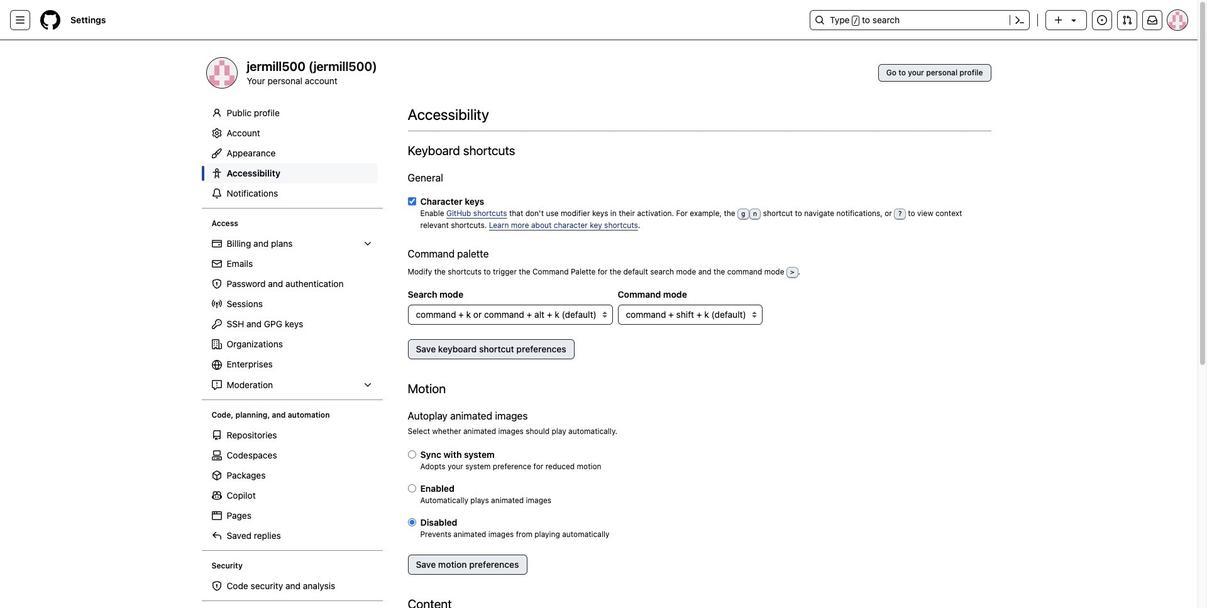 Task type: locate. For each thing, give the bounding box(es) containing it.
reply image
[[212, 531, 222, 541]]

0 vertical spatial list
[[207, 234, 378, 395]]

key image
[[212, 319, 222, 329]]

1 list from the top
[[207, 234, 378, 395]]

shield lock image
[[212, 582, 222, 592]]

accessibility image
[[212, 168, 222, 179]]

repo image
[[212, 431, 222, 441]]

None radio
[[408, 485, 416, 493], [408, 518, 416, 527], [408, 485, 416, 493], [408, 518, 416, 527]]

None checkbox
[[408, 197, 416, 206]]

notifications image
[[1147, 15, 1157, 25]]

gear image
[[212, 128, 222, 138]]

mail image
[[212, 259, 222, 269]]

command palette image
[[1015, 15, 1025, 25]]

issue opened image
[[1097, 15, 1107, 25]]

3 list from the top
[[207, 576, 378, 597]]

2 vertical spatial list
[[207, 576, 378, 597]]

1 vertical spatial list
[[207, 426, 378, 546]]

2 list from the top
[[207, 426, 378, 546]]

None radio
[[408, 451, 416, 459]]

list
[[207, 234, 378, 395], [207, 426, 378, 546], [207, 576, 378, 597]]



Task type: describe. For each thing, give the bounding box(es) containing it.
organization image
[[212, 339, 222, 350]]

bell image
[[212, 189, 222, 199]]

homepage image
[[40, 10, 60, 30]]

broadcast image
[[212, 299, 222, 309]]

triangle down image
[[1069, 15, 1079, 25]]

codespaces image
[[212, 451, 222, 461]]

browser image
[[212, 511, 222, 521]]

package image
[[212, 471, 222, 481]]

plus image
[[1054, 15, 1064, 25]]

person image
[[212, 108, 222, 118]]

paintbrush image
[[212, 148, 222, 158]]

shield lock image
[[212, 279, 222, 289]]

git pull request image
[[1122, 15, 1132, 25]]

@jermill500 image
[[207, 58, 237, 88]]

copilot image
[[212, 491, 222, 501]]

globe image
[[212, 360, 222, 370]]



Task type: vqa. For each thing, say whether or not it's contained in the screenshot.
the table ICON
no



